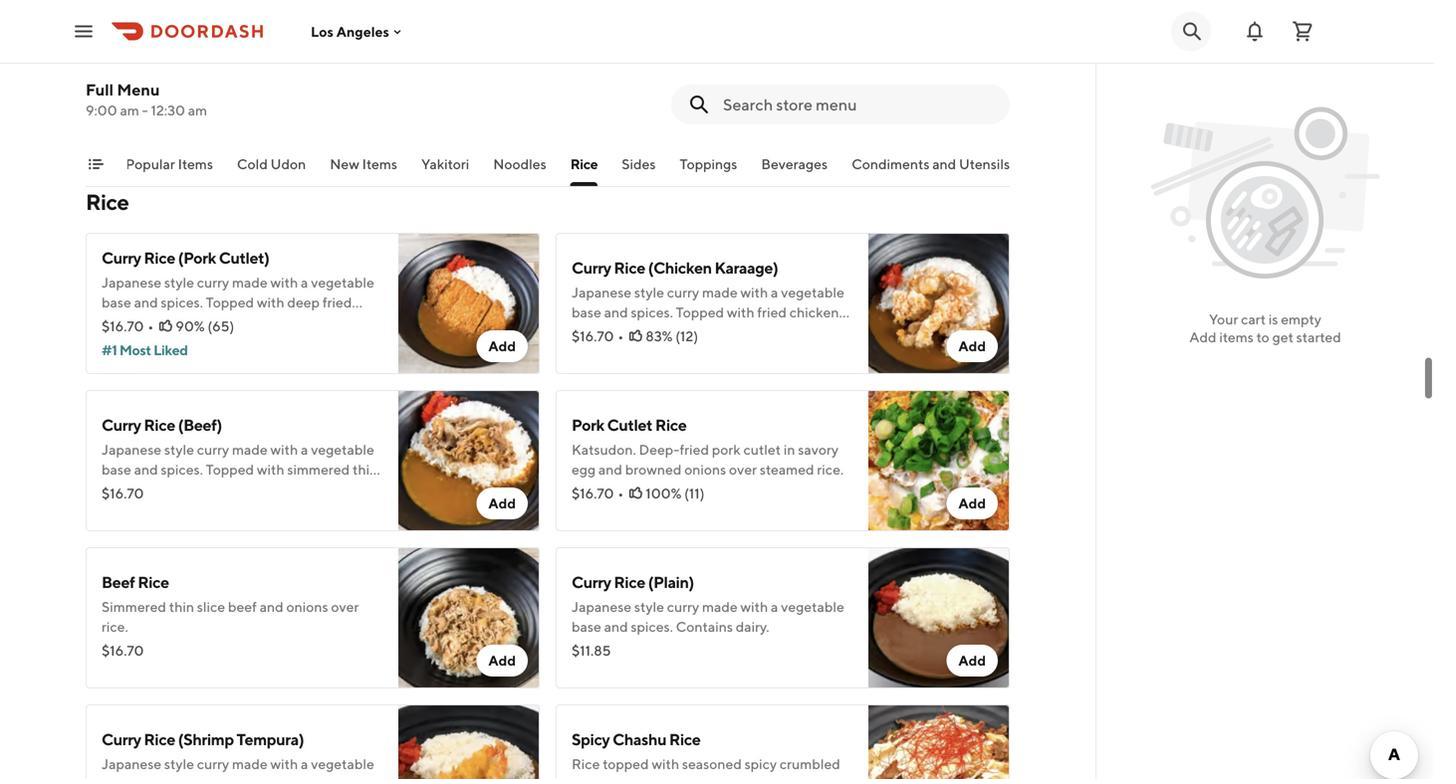 Task type: describe. For each thing, give the bounding box(es) containing it.
cutlet.
[[133, 314, 174, 331]]

japanese for (shrimp
[[102, 756, 161, 773]]

beverages button
[[761, 154, 828, 186]]

beef
[[102, 573, 135, 592]]

spices. for (shrimp
[[161, 776, 203, 780]]

for
[[295, 41, 313, 58]]

vegetable for cutlet)
[[311, 274, 374, 291]]

$11.85
[[572, 643, 611, 659]]

a inside curry rice (shrimp tempura) japanese style curry made with a vegetable base and spices. topped with two pieces o
[[301, 756, 308, 773]]

$16.70 inside beef rice simmered thin slice beef and onions over rice. $16.70
[[102, 643, 144, 659]]

flavorful
[[326, 41, 378, 58]]

add for (chicken
[[959, 338, 986, 355]]

shrimp
[[283, 61, 326, 78]]

show menu categories image
[[88, 156, 104, 172]]

(plain)
[[648, 573, 694, 592]]

and inside curry rice (beef) japanese style curry made with a vegetable base and spices. topped with simmered thin beef slices with onion. contains dairy.
[[134, 462, 158, 478]]

egg,
[[623, 776, 650, 780]]

notification bell image
[[1243, 19, 1267, 43]]

vegetable inside curry rice (beef) japanese style curry made with a vegetable base and spices. topped with simmered thin beef slices with onion. contains dairy.
[[311, 442, 374, 458]]

dashi
[[226, 41, 260, 58]]

your cart is empty add items to get started
[[1190, 311, 1341, 346]]

dairy. inside curry rice (chicken karaage) japanese style curry made with a vegetable base and spices. topped with fried chicken. contains dairy.
[[632, 324, 665, 341]]

vegetable for karaage)
[[781, 284, 844, 301]]

new
[[330, 156, 359, 172]]

spices. for (chicken
[[631, 304, 673, 321]]

style inside curry rice (plain) japanese style curry made with a vegetable base and spices. contains dairy. $11.85
[[634, 599, 664, 616]]

chashu,
[[572, 776, 620, 780]]

pork cutlet rice katsudon. deep-fried pork cutlet in savory egg and browned onions over steamed rice.
[[572, 416, 844, 478]]

made for karaage)
[[702, 284, 738, 301]]

dairy. inside curry rice (pork cutlet) japanese style curry made with a vegetable base and spices. topped with deep fried pork cutlet. contains dairy.
[[236, 314, 270, 331]]

new items
[[330, 156, 397, 172]]

style inside curry rice (beef) japanese style curry made with a vegetable base and spices. topped with simmered thin beef slices with onion. contains dairy.
[[164, 442, 194, 458]]

tempura.
[[102, 81, 158, 98]]

1 am from the left
[[120, 102, 139, 119]]

curry rice (shrimp tempura) japanese style curry made with a vegetable base and spices. topped with two pieces o
[[102, 731, 374, 780]]

$16.70 for curry rice (chicken karaage)
[[572, 328, 614, 345]]

rice inside curry rice (pork cutlet) japanese style curry made with a vegetable base and spices. topped with deep fried pork cutlet. contains dairy.
[[144, 249, 175, 267]]

toppings
[[680, 156, 737, 172]]

rice up seasoned in the bottom of the page
[[669, 731, 701, 750]]

popular items
[[126, 156, 213, 172]]

condiments and utensils button
[[852, 154, 1010, 186]]

rice down the 'show menu categories' icon
[[86, 189, 129, 215]]

spicy
[[572, 731, 610, 750]]

yakitori
[[421, 156, 469, 172]]

chicken.
[[790, 304, 842, 321]]

83% (12)
[[646, 328, 698, 345]]

$16.70 • for curry rice (chicken karaage)
[[572, 328, 624, 345]]

slices
[[133, 482, 168, 498]]

(shrimp
[[178, 731, 234, 750]]

curry rice (pork cutlet) japanese style curry made with a vegetable base and spices. topped with deep fried pork cutlet. contains dairy.
[[102, 249, 374, 331]]

simmered
[[287, 462, 350, 478]]

$19.45
[[102, 85, 144, 102]]

is
[[1269, 311, 1278, 328]]

japanese inside curry rice (beef) japanese style curry made with a vegetable base and spices. topped with simmered thin beef slices with onion. contains dairy.
[[102, 442, 161, 458]]

topped inside curry rice (beef) japanese style curry made with a vegetable base and spices. topped with simmered thin beef slices with onion. contains dairy.
[[206, 462, 254, 478]]

shrimp tempura curry udon image
[[398, 0, 540, 131]]

noodles
[[493, 156, 547, 172]]

and inside curry rice (plain) japanese style curry made with a vegetable base and spices. contains dairy. $11.85
[[604, 619, 628, 635]]

add inside your cart is empty add items to get started
[[1190, 329, 1217, 346]]

curry rice (shrimp tempura) image
[[398, 705, 540, 780]]

add for rice
[[959, 496, 986, 512]]

popular
[[126, 156, 175, 172]]

with inside the 'spicy chashu rice rice topped with seasoned spicy crumbled chashu, egg, green onions, shredded chili'
[[652, 756, 679, 773]]

100% (11)
[[646, 486, 705, 502]]

and inside curry rice (chicken karaage) japanese style curry made with a vegetable base and spices. topped with fried chicken. contains dairy.
[[604, 304, 628, 321]]

topped inside the 'spicy chashu rice rice topped with seasoned spicy crumbled chashu, egg, green onions, shredded chili'
[[603, 756, 649, 773]]

and inside pork cutlet rice katsudon. deep-fried pork cutlet in savory egg and browned onions over steamed rice.
[[599, 462, 622, 478]]

egg
[[572, 462, 596, 478]]

deep
[[287, 294, 320, 311]]

$16.70 up beef at the bottom of page
[[102, 486, 144, 502]]

curry inside curry rice (chicken karaage) japanese style curry made with a vegetable base and spices. topped with fried chicken. contains dairy.
[[667, 284, 699, 301]]

style for (pork
[[164, 274, 194, 291]]

2 am from the left
[[188, 102, 207, 119]]

rice inside curry rice (beef) japanese style curry made with a vegetable base and spices. topped with simmered thin beef slices with onion. contains dairy.
[[144, 416, 175, 435]]

simmered
[[102, 599, 166, 616]]

and inside button
[[933, 156, 956, 172]]

onion.
[[201, 482, 240, 498]]

shrimp tempura curry udon japanese curry and dashi base for a flavorful soupy curry and topped with shrimp tempura.
[[102, 15, 378, 98]]

pork inside curry rice (pork cutlet) japanese style curry made with a vegetable base and spices. topped with deep fried pork cutlet. contains dairy.
[[102, 314, 130, 331]]

spicy
[[745, 756, 777, 773]]

curry inside curry rice (plain) japanese style curry made with a vegetable base and spices. contains dairy. $11.85
[[667, 599, 699, 616]]

rice up chashu,
[[572, 756, 600, 773]]

cutlet
[[607, 416, 652, 435]]

curry rice (plain) japanese style curry made with a vegetable base and spices. contains dairy. $11.85
[[572, 573, 844, 659]]

soupy
[[102, 61, 139, 78]]

a inside curry rice (beef) japanese style curry made with a vegetable base and spices. topped with simmered thin beef slices with onion. contains dairy.
[[301, 442, 308, 458]]

style for (shrimp
[[164, 756, 194, 773]]

two
[[287, 776, 311, 780]]

curry for (pork
[[102, 249, 141, 267]]

started
[[1297, 329, 1341, 346]]

katsudon.
[[572, 442, 636, 458]]

japanese for (chicken
[[572, 284, 632, 301]]

made for tempura)
[[232, 756, 268, 773]]

and inside beef rice simmered thin slice beef and onions over rice. $16.70
[[260, 599, 284, 616]]

beef rice image
[[398, 548, 540, 689]]

(beef)
[[178, 416, 222, 435]]

(11)
[[684, 486, 705, 502]]

curry up menu
[[142, 61, 174, 78]]

japanese for curry
[[102, 41, 161, 58]]

slice
[[197, 599, 225, 616]]

add button for beef rice
[[477, 645, 528, 677]]

your
[[1209, 311, 1238, 328]]

(chicken
[[648, 258, 712, 277]]

curry rice (beef) image
[[398, 390, 540, 532]]

tempura
[[155, 15, 217, 34]]

los angeles button
[[311, 23, 405, 40]]

steamed
[[760, 462, 814, 478]]

crumbled
[[780, 756, 841, 773]]

curry rice (chicken karaage) japanese style curry made with a vegetable base and spices. topped with fried chicken. contains dairy.
[[572, 258, 844, 341]]

and inside curry rice (pork cutlet) japanese style curry made with a vegetable base and spices. topped with deep fried pork cutlet. contains dairy.
[[134, 294, 158, 311]]

karaage)
[[715, 258, 778, 277]]

curry rice (chicken karaage) image
[[869, 233, 1010, 375]]

83%
[[646, 328, 673, 345]]

made for cutlet)
[[232, 274, 268, 291]]

curry for (shrimp
[[102, 731, 141, 750]]

beef inside beef rice simmered thin slice beef and onions over rice. $16.70
[[228, 599, 257, 616]]

add for simmered
[[488, 653, 516, 669]]

pork cutlet rice image
[[869, 390, 1010, 532]]

cold udon button
[[237, 154, 306, 186]]

cart
[[1241, 311, 1266, 328]]

curry rice (plain) image
[[869, 548, 1010, 689]]

beef rice simmered thin slice beef and onions over rice. $16.70
[[102, 573, 359, 659]]

onions,
[[693, 776, 738, 780]]

contains inside curry rice (pork cutlet) japanese style curry made with a vegetable base and spices. topped with deep fried pork cutlet. contains dairy.
[[177, 314, 234, 331]]

to
[[1257, 329, 1270, 346]]



Task type: locate. For each thing, give the bounding box(es) containing it.
base inside curry rice (chicken karaage) japanese style curry made with a vegetable base and spices. topped with fried chicken. contains dairy.
[[572, 304, 601, 321]]

pork
[[102, 314, 130, 331], [712, 442, 741, 458]]

1 horizontal spatial items
[[362, 156, 397, 172]]

rice
[[570, 156, 598, 172], [86, 189, 129, 215], [144, 249, 175, 267], [614, 258, 645, 277], [144, 416, 175, 435], [655, 416, 687, 435], [138, 573, 169, 592], [614, 573, 645, 592], [144, 731, 175, 750], [669, 731, 701, 750], [572, 756, 600, 773]]

spices. up 83%
[[631, 304, 673, 321]]

with
[[253, 61, 281, 78], [270, 274, 298, 291], [741, 284, 768, 301], [257, 294, 284, 311], [727, 304, 755, 321], [270, 442, 298, 458], [257, 462, 284, 478], [170, 482, 198, 498], [741, 599, 768, 616], [270, 756, 298, 773], [652, 756, 679, 773], [257, 776, 284, 780]]

$16.70 for curry rice (pork cutlet)
[[102, 318, 144, 335]]

get
[[1273, 329, 1294, 346]]

topped down (shrimp
[[206, 776, 254, 780]]

curry up $11.85
[[572, 573, 611, 592]]

over inside beef rice simmered thin slice beef and onions over rice. $16.70
[[331, 599, 359, 616]]

rice up simmered
[[138, 573, 169, 592]]

spices. up slices
[[161, 462, 203, 478]]

1 vertical spatial beef
[[228, 599, 257, 616]]

topped inside curry rice (shrimp tempura) japanese style curry made with a vegetable base and spices. topped with two pieces o
[[206, 776, 254, 780]]

spices. up '90%'
[[161, 294, 203, 311]]

items
[[1219, 329, 1254, 346]]

$16.70 left 83%
[[572, 328, 614, 345]]

sides button
[[622, 154, 656, 186]]

onions inside pork cutlet rice katsudon. deep-fried pork cutlet in savory egg and browned onions over steamed rice.
[[684, 462, 726, 478]]

udon inside shrimp tempura curry udon japanese curry and dashi base for a flavorful soupy curry and topped with shrimp tempura.
[[262, 15, 301, 34]]

0 vertical spatial onions
[[684, 462, 726, 478]]

0 horizontal spatial rice.
[[102, 619, 128, 635]]

0 horizontal spatial am
[[120, 102, 139, 119]]

green
[[653, 776, 690, 780]]

$16.70 • for curry rice (pork cutlet)
[[102, 318, 154, 335]]

topped
[[206, 294, 254, 311], [676, 304, 724, 321], [206, 462, 254, 478], [206, 776, 254, 780]]

pork left cutlet
[[712, 442, 741, 458]]

topped for (pork
[[206, 294, 254, 311]]

curry down (beef)
[[197, 442, 229, 458]]

1 horizontal spatial topped
[[603, 756, 649, 773]]

rice left (chicken
[[614, 258, 645, 277]]

0 horizontal spatial over
[[331, 599, 359, 616]]

• left 83%
[[618, 328, 624, 345]]

rice left (plain)
[[614, 573, 645, 592]]

• left 100% on the bottom of page
[[618, 486, 624, 502]]

made inside curry rice (chicken karaage) japanese style curry made with a vegetable base and spices. topped with fried chicken. contains dairy.
[[702, 284, 738, 301]]

add button for curry rice (chicken karaage)
[[947, 331, 998, 363]]

0 vertical spatial beef
[[102, 482, 130, 498]]

onions right the slice
[[286, 599, 328, 616]]

fried up (11)
[[680, 442, 709, 458]]

fried inside curry rice (chicken karaage) japanese style curry made with a vegetable base and spices. topped with fried chicken. contains dairy.
[[757, 304, 787, 321]]

full
[[86, 80, 114, 99]]

style inside curry rice (chicken karaage) japanese style curry made with a vegetable base and spices. topped with fried chicken. contains dairy.
[[634, 284, 664, 301]]

popular items button
[[126, 154, 213, 186]]

0 vertical spatial thin
[[353, 462, 378, 478]]

90%
[[176, 318, 205, 335]]

with inside shrimp tempura curry udon japanese curry and dashi base for a flavorful soupy curry and topped with shrimp tempura.
[[253, 61, 281, 78]]

topped inside shrimp tempura curry udon japanese curry and dashi base for a flavorful soupy curry and topped with shrimp tempura.
[[204, 61, 250, 78]]

add for (plain)
[[959, 653, 986, 669]]

$16.70 • left 83%
[[572, 328, 624, 345]]

(pork
[[178, 249, 216, 267]]

1 vertical spatial topped
[[603, 756, 649, 773]]

contains
[[177, 314, 234, 331], [572, 324, 629, 341], [243, 482, 300, 498], [676, 619, 733, 635]]

udon inside button
[[271, 156, 306, 172]]

am left - at the top left of page
[[120, 102, 139, 119]]

curry inside curry rice (beef) japanese style curry made with a vegetable base and spices. topped with simmered thin beef slices with onion. contains dairy.
[[197, 442, 229, 458]]

spices. inside curry rice (shrimp tempura) japanese style curry made with a vegetable base and spices. topped with two pieces o
[[161, 776, 203, 780]]

curry inside curry rice (shrimp tempura) japanese style curry made with a vegetable base and spices. topped with two pieces o
[[197, 756, 229, 773]]

topped inside curry rice (chicken karaage) japanese style curry made with a vegetable base and spices. topped with fried chicken. contains dairy.
[[676, 304, 724, 321]]

yakitori button
[[421, 154, 469, 186]]

base inside curry rice (pork cutlet) japanese style curry made with a vegetable base and spices. topped with deep fried pork cutlet. contains dairy.
[[102, 294, 131, 311]]

style down (shrimp
[[164, 756, 194, 773]]

1 vertical spatial onions
[[286, 599, 328, 616]]

tempura)
[[237, 731, 304, 750]]

spices.
[[161, 294, 203, 311], [631, 304, 673, 321], [161, 462, 203, 478], [631, 619, 673, 635], [161, 776, 203, 780]]

vegetable for tempura)
[[311, 756, 374, 773]]

add button for curry rice (beef)
[[477, 488, 528, 520]]

vegetable inside curry rice (chicken karaage) japanese style curry made with a vegetable base and spices. topped with fried chicken. contains dairy.
[[781, 284, 844, 301]]

curry inside curry rice (shrimp tempura) japanese style curry made with a vegetable base and spices. topped with two pieces o
[[102, 731, 141, 750]]

contains inside curry rice (plain) japanese style curry made with a vegetable base and spices. contains dairy. $11.85
[[676, 619, 733, 635]]

curry inside curry rice (pork cutlet) japanese style curry made with a vegetable base and spices. topped with deep fried pork cutlet. contains dairy.
[[197, 274, 229, 291]]

1 items from the left
[[178, 156, 213, 172]]

am right 12:30
[[188, 102, 207, 119]]

curry rice (pork cutlet) image
[[398, 233, 540, 375]]

curry down (plain)
[[667, 599, 699, 616]]

japanese for (pork
[[102, 274, 161, 291]]

style down (beef)
[[164, 442, 194, 458]]

liked
[[154, 342, 188, 359]]

base inside curry rice (beef) japanese style curry made with a vegetable base and spices. topped with simmered thin beef slices with onion. contains dairy.
[[102, 462, 131, 478]]

0 horizontal spatial topped
[[204, 61, 250, 78]]

add button
[[477, 331, 528, 363], [947, 331, 998, 363], [477, 488, 528, 520], [947, 488, 998, 520], [477, 645, 528, 677], [947, 645, 998, 677]]

browned
[[625, 462, 682, 478]]

#1
[[102, 342, 117, 359]]

curry for (plain)
[[572, 573, 611, 592]]

0 horizontal spatial items
[[178, 156, 213, 172]]

thin right simmered
[[353, 462, 378, 478]]

items
[[178, 156, 213, 172], [362, 156, 397, 172]]

spicy chashu rice image
[[869, 705, 1010, 780]]

japanese inside curry rice (shrimp tempura) japanese style curry made with a vegetable base and spices. topped with two pieces o
[[102, 756, 161, 773]]

items right popular
[[178, 156, 213, 172]]

thin
[[353, 462, 378, 478], [169, 599, 194, 616]]

items for new items
[[362, 156, 397, 172]]

a inside curry rice (pork cutlet) japanese style curry made with a vegetable base and spices. topped with deep fried pork cutlet. contains dairy.
[[301, 274, 308, 291]]

fried right the deep
[[323, 294, 352, 311]]

a inside curry rice (plain) japanese style curry made with a vegetable base and spices. contains dairy. $11.85
[[771, 599, 778, 616]]

seasoned
[[682, 756, 742, 773]]

add button for curry rice (plain)
[[947, 645, 998, 677]]

and inside curry rice (shrimp tempura) japanese style curry made with a vegetable base and spices. topped with two pieces o
[[134, 776, 158, 780]]

beef right the slice
[[228, 599, 257, 616]]

japanese inside curry rice (plain) japanese style curry made with a vegetable base and spices. contains dairy. $11.85
[[572, 599, 632, 616]]

1 horizontal spatial rice.
[[817, 462, 844, 478]]

menu
[[117, 80, 160, 99]]

vegetable inside curry rice (shrimp tempura) japanese style curry made with a vegetable base and spices. topped with two pieces o
[[311, 756, 374, 773]]

condiments
[[852, 156, 930, 172]]

items right new
[[362, 156, 397, 172]]

pork up #1
[[102, 314, 130, 331]]

chashu
[[613, 731, 666, 750]]

in
[[784, 442, 795, 458]]

and
[[199, 41, 223, 58], [177, 61, 201, 78], [933, 156, 956, 172], [134, 294, 158, 311], [604, 304, 628, 321], [134, 462, 158, 478], [599, 462, 622, 478], [260, 599, 284, 616], [604, 619, 628, 635], [134, 776, 158, 780]]

curry
[[220, 15, 259, 34], [102, 249, 141, 267], [572, 258, 611, 277], [102, 416, 141, 435], [572, 573, 611, 592], [102, 731, 141, 750]]

1 vertical spatial thin
[[169, 599, 194, 616]]

rice inside pork cutlet rice katsudon. deep-fried pork cutlet in savory egg and browned onions over steamed rice.
[[655, 416, 687, 435]]

12:30
[[151, 102, 185, 119]]

japanese inside shrimp tempura curry udon japanese curry and dashi base for a flavorful soupy curry and topped with shrimp tempura.
[[102, 41, 161, 58]]

rice left (pork
[[144, 249, 175, 267]]

$16.70 for pork cutlet rice
[[572, 486, 614, 502]]

curry inside curry rice (plain) japanese style curry made with a vegetable base and spices. contains dairy. $11.85
[[572, 573, 611, 592]]

beef left slices
[[102, 482, 130, 498]]

fried inside pork cutlet rice katsudon. deep-fried pork cutlet in savory egg and browned onions over steamed rice.
[[680, 442, 709, 458]]

sides
[[622, 156, 656, 172]]

0 horizontal spatial beef
[[102, 482, 130, 498]]

topped inside curry rice (pork cutlet) japanese style curry made with a vegetable base and spices. topped with deep fried pork cutlet. contains dairy.
[[206, 294, 254, 311]]

new items button
[[330, 154, 397, 186]]

(12)
[[676, 328, 698, 345]]

curry inside curry rice (beef) japanese style curry made with a vegetable base and spices. topped with simmered thin beef slices with onion. contains dairy.
[[102, 416, 141, 435]]

kakiage udon image
[[869, 0, 1010, 131]]

pork inside pork cutlet rice katsudon. deep-fried pork cutlet in savory egg and browned onions over steamed rice.
[[712, 442, 741, 458]]

rice up deep-
[[655, 416, 687, 435]]

rice inside curry rice (chicken karaage) japanese style curry made with a vegetable base and spices. topped with fried chicken. contains dairy.
[[614, 258, 645, 277]]

90% (65)
[[176, 318, 234, 335]]

spices. inside curry rice (pork cutlet) japanese style curry made with a vegetable base and spices. topped with deep fried pork cutlet. contains dairy.
[[161, 294, 203, 311]]

1 vertical spatial udon
[[271, 156, 306, 172]]

0 horizontal spatial onions
[[286, 599, 328, 616]]

spices. for (pork
[[161, 294, 203, 311]]

onions up (11)
[[684, 462, 726, 478]]

curry for (beef)
[[102, 416, 141, 435]]

udon up for
[[262, 15, 301, 34]]

rice.
[[817, 462, 844, 478], [102, 619, 128, 635]]

spicy chashu rice rice topped with seasoned spicy crumbled chashu, egg, green onions, shredded chili
[[572, 731, 841, 780]]

contains right onion.
[[243, 482, 300, 498]]

1 horizontal spatial thin
[[353, 462, 378, 478]]

onions inside beef rice simmered thin slice beef and onions over rice. $16.70
[[286, 599, 328, 616]]

topped down dashi
[[204, 61, 250, 78]]

#1 most liked
[[102, 342, 188, 359]]

add button for curry rice (pork cutlet)
[[477, 331, 528, 363]]

dairy.
[[236, 314, 270, 331], [632, 324, 665, 341], [302, 482, 336, 498], [736, 619, 769, 635]]

dairy. inside curry rice (beef) japanese style curry made with a vegetable base and spices. topped with simmered thin beef slices with onion. contains dairy.
[[302, 482, 336, 498]]

rice. down simmered
[[102, 619, 128, 635]]

rice left (beef)
[[144, 416, 175, 435]]

add button for pork cutlet rice
[[947, 488, 998, 520]]

made inside curry rice (plain) japanese style curry made with a vegetable base and spices. contains dairy. $11.85
[[702, 599, 738, 616]]

beef inside curry rice (beef) japanese style curry made with a vegetable base and spices. topped with simmered thin beef slices with onion. contains dairy.
[[102, 482, 130, 498]]

open menu image
[[72, 19, 96, 43]]

spices. down (shrimp
[[161, 776, 203, 780]]

1 horizontal spatial beef
[[228, 599, 257, 616]]

style for (chicken
[[634, 284, 664, 301]]

contains inside curry rice (chicken karaage) japanese style curry made with a vegetable base and spices. topped with fried chicken. contains dairy.
[[572, 324, 629, 341]]

style
[[164, 274, 194, 291], [634, 284, 664, 301], [164, 442, 194, 458], [634, 599, 664, 616], [164, 756, 194, 773]]

-
[[142, 102, 148, 119]]

fried left chicken.
[[757, 304, 787, 321]]

curry inside curry rice (pork cutlet) japanese style curry made with a vegetable base and spices. topped with deep fried pork cutlet. contains dairy.
[[102, 249, 141, 267]]

fried
[[323, 294, 352, 311], [757, 304, 787, 321], [680, 442, 709, 458]]

0 vertical spatial over
[[729, 462, 757, 478]]

$16.70 •
[[102, 318, 154, 335], [572, 328, 624, 345], [572, 486, 624, 502]]

style down (chicken
[[634, 284, 664, 301]]

topped for (chicken
[[676, 304, 724, 321]]

0 vertical spatial topped
[[204, 61, 250, 78]]

beverages
[[761, 156, 828, 172]]

9:00
[[86, 102, 117, 119]]

japanese inside curry rice (pork cutlet) japanese style curry made with a vegetable base and spices. topped with deep fried pork cutlet. contains dairy.
[[102, 274, 161, 291]]

style inside curry rice (pork cutlet) japanese style curry made with a vegetable base and spices. topped with deep fried pork cutlet. contains dairy.
[[164, 274, 194, 291]]

los angeles
[[311, 23, 389, 40]]

topped up (65)
[[206, 294, 254, 311]]

0 horizontal spatial thin
[[169, 599, 194, 616]]

spices. inside curry rice (beef) japanese style curry made with a vegetable base and spices. topped with simmered thin beef slices with onion. contains dairy.
[[161, 462, 203, 478]]

made inside curry rice (beef) japanese style curry made with a vegetable base and spices. topped with simmered thin beef slices with onion. contains dairy.
[[232, 442, 268, 458]]

japanese inside curry rice (chicken karaage) japanese style curry made with a vegetable base and spices. topped with fried chicken. contains dairy.
[[572, 284, 632, 301]]

1 horizontal spatial pork
[[712, 442, 741, 458]]

style down (pork
[[164, 274, 194, 291]]

contains down (plain)
[[676, 619, 733, 635]]

curry inside curry rice (chicken karaage) japanese style curry made with a vegetable base and spices. topped with fried chicken. contains dairy.
[[572, 258, 611, 277]]

noodles button
[[493, 154, 547, 186]]

thin inside curry rice (beef) japanese style curry made with a vegetable base and spices. topped with simmered thin beef slices with onion. contains dairy.
[[353, 462, 378, 478]]

angeles
[[336, 23, 389, 40]]

• up the #1 most liked
[[148, 318, 154, 335]]

rice left sides
[[570, 156, 598, 172]]

base inside curry rice (plain) japanese style curry made with a vegetable base and spices. contains dairy. $11.85
[[572, 619, 601, 635]]

curry up cutlet.
[[102, 249, 141, 267]]

rice inside beef rice simmered thin slice beef and onions over rice. $16.70
[[138, 573, 169, 592]]

a inside shrimp tempura curry udon japanese curry and dashi base for a flavorful soupy curry and topped with shrimp tempura.
[[315, 41, 323, 58]]

spices. inside curry rice (plain) japanese style curry made with a vegetable base and spices. contains dairy. $11.85
[[631, 619, 673, 635]]

• for curry rice (chicken karaage)
[[618, 328, 624, 345]]

2 horizontal spatial fried
[[757, 304, 787, 321]]

$16.70 • up the most
[[102, 318, 154, 335]]

rice. down savory
[[817, 462, 844, 478]]

• for curry rice (pork cutlet)
[[148, 318, 154, 335]]

1 horizontal spatial onions
[[684, 462, 726, 478]]

base inside shrimp tempura curry udon japanese curry and dashi base for a flavorful soupy curry and topped with shrimp tempura.
[[262, 41, 292, 58]]

style inside curry rice (shrimp tempura) japanese style curry made with a vegetable base and spices. topped with two pieces o
[[164, 756, 194, 773]]

2 items from the left
[[362, 156, 397, 172]]

curry up dashi
[[220, 15, 259, 34]]

add for (beef)
[[488, 496, 516, 512]]

thin left the slice
[[169, 599, 194, 616]]

curry up slices
[[102, 416, 141, 435]]

items for popular items
[[178, 156, 213, 172]]

rice inside curry rice (shrimp tempura) japanese style curry made with a vegetable base and spices. topped with two pieces o
[[144, 731, 175, 750]]

$16.70 down egg
[[572, 486, 614, 502]]

udon right cold
[[271, 156, 306, 172]]

base
[[262, 41, 292, 58], [102, 294, 131, 311], [572, 304, 601, 321], [102, 462, 131, 478], [572, 619, 601, 635], [102, 776, 131, 780]]

cutlet)
[[219, 249, 269, 267]]

with inside curry rice (plain) japanese style curry made with a vegetable base and spices. contains dairy. $11.85
[[741, 599, 768, 616]]

curry rice (beef) japanese style curry made with a vegetable base and spices. topped with simmered thin beef slices with onion. contains dairy.
[[102, 416, 378, 498]]

(65)
[[208, 318, 234, 335]]

vegetable inside curry rice (plain) japanese style curry made with a vegetable base and spices. contains dairy. $11.85
[[781, 599, 844, 616]]

base inside curry rice (shrimp tempura) japanese style curry made with a vegetable base and spices. topped with two pieces o
[[102, 776, 131, 780]]

rice. inside pork cutlet rice katsudon. deep-fried pork cutlet in savory egg and browned onions over steamed rice.
[[817, 462, 844, 478]]

curry down (shrimp
[[197, 756, 229, 773]]

curry down (pork
[[197, 274, 229, 291]]

contains up the liked at the top of the page
[[177, 314, 234, 331]]

spices. inside curry rice (chicken karaage) japanese style curry made with a vegetable base and spices. topped with fried chicken. contains dairy.
[[631, 304, 673, 321]]

$16.70 • for pork cutlet rice
[[572, 486, 624, 502]]

rice inside curry rice (plain) japanese style curry made with a vegetable base and spices. contains dairy. $11.85
[[614, 573, 645, 592]]

0 vertical spatial pork
[[102, 314, 130, 331]]

vegetable inside curry rice (pork cutlet) japanese style curry made with a vegetable base and spices. topped with deep fried pork cutlet. contains dairy.
[[311, 274, 374, 291]]

udon
[[262, 15, 301, 34], [271, 156, 306, 172]]

empty
[[1281, 311, 1322, 328]]

1 horizontal spatial fried
[[680, 442, 709, 458]]

100%
[[646, 486, 682, 502]]

topped up onion.
[[206, 462, 254, 478]]

am
[[120, 102, 139, 119], [188, 102, 207, 119]]

cold udon
[[237, 156, 306, 172]]

made inside curry rice (pork cutlet) japanese style curry made with a vegetable base and spices. topped with deep fried pork cutlet. contains dairy.
[[232, 274, 268, 291]]

most
[[119, 342, 151, 359]]

los
[[311, 23, 334, 40]]

curry down (chicken
[[667, 284, 699, 301]]

curry for (chicken
[[572, 258, 611, 277]]

rice. inside beef rice simmered thin slice beef and onions over rice. $16.70
[[102, 619, 128, 635]]

1 horizontal spatial am
[[188, 102, 207, 119]]

cold
[[237, 156, 268, 172]]

pork
[[572, 416, 604, 435]]

1 vertical spatial rice.
[[102, 619, 128, 635]]

0 vertical spatial udon
[[262, 15, 301, 34]]

topped up egg,
[[603, 756, 649, 773]]

thin inside beef rice simmered thin slice beef and onions over rice. $16.70
[[169, 599, 194, 616]]

dairy. inside curry rice (plain) japanese style curry made with a vegetable base and spices. contains dairy. $11.85
[[736, 619, 769, 635]]

$16.70 up the most
[[102, 318, 144, 335]]

$16.70 down simmered
[[102, 643, 144, 659]]

fried inside curry rice (pork cutlet) japanese style curry made with a vegetable base and spices. topped with deep fried pork cutlet. contains dairy.
[[323, 294, 352, 311]]

a
[[315, 41, 323, 58], [301, 274, 308, 291], [771, 284, 778, 301], [301, 442, 308, 458], [771, 599, 778, 616], [301, 756, 308, 773]]

onions
[[684, 462, 726, 478], [286, 599, 328, 616]]

0 vertical spatial rice.
[[817, 462, 844, 478]]

style down (plain)
[[634, 599, 664, 616]]

• for pork cutlet rice
[[618, 486, 624, 502]]

0 horizontal spatial fried
[[323, 294, 352, 311]]

0 horizontal spatial pork
[[102, 314, 130, 331]]

1 horizontal spatial over
[[729, 462, 757, 478]]

rice left (shrimp
[[144, 731, 175, 750]]

pieces
[[314, 776, 355, 780]]

curry left (chicken
[[572, 258, 611, 277]]

1 vertical spatial pork
[[712, 442, 741, 458]]

shredded
[[741, 776, 801, 780]]

over inside pork cutlet rice katsudon. deep-fried pork cutlet in savory egg and browned onions over steamed rice.
[[729, 462, 757, 478]]

$16.70 • down egg
[[572, 486, 624, 502]]

made inside curry rice (shrimp tempura) japanese style curry made with a vegetable base and spices. topped with two pieces o
[[232, 756, 268, 773]]

1 vertical spatial over
[[331, 599, 359, 616]]

deep-
[[639, 442, 680, 458]]

$16.70
[[102, 318, 144, 335], [572, 328, 614, 345], [102, 486, 144, 502], [572, 486, 614, 502], [102, 643, 144, 659]]

Item Search search field
[[723, 94, 994, 116]]

contains inside curry rice (beef) japanese style curry made with a vegetable base and spices. topped with simmered thin beef slices with onion. contains dairy.
[[243, 482, 300, 498]]

spices. down (plain)
[[631, 619, 673, 635]]

contains left 83%
[[572, 324, 629, 341]]

curry inside shrimp tempura curry udon japanese curry and dashi base for a flavorful soupy curry and topped with shrimp tempura.
[[220, 15, 259, 34]]

curry down "tempura"
[[164, 41, 197, 58]]

a inside curry rice (chicken karaage) japanese style curry made with a vegetable base and spices. topped with fried chicken. contains dairy.
[[771, 284, 778, 301]]

0 items, open order cart image
[[1291, 19, 1315, 43]]

topped up (12)
[[676, 304, 724, 321]]

curry left (shrimp
[[102, 731, 141, 750]]

topped
[[204, 61, 250, 78], [603, 756, 649, 773]]

condiments and utensils
[[852, 156, 1010, 172]]

topped for (shrimp
[[206, 776, 254, 780]]



Task type: vqa. For each thing, say whether or not it's contained in the screenshot.
•
yes



